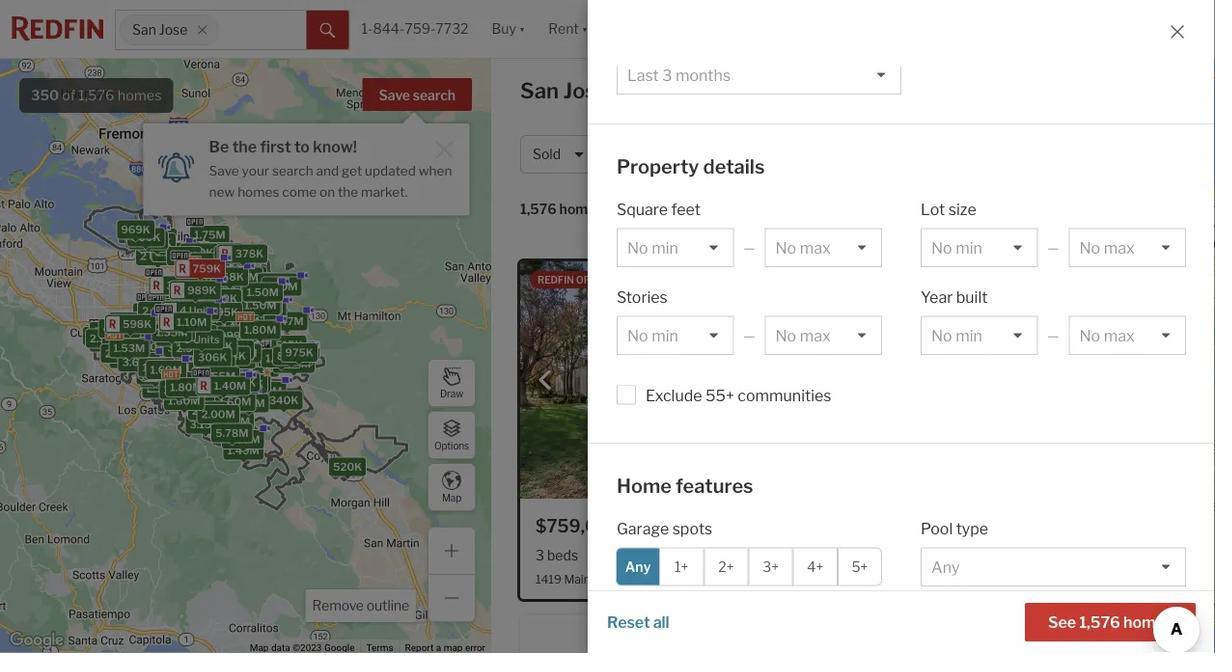 Task type: vqa. For each thing, say whether or not it's contained in the screenshot.
topmost #
no



Task type: locate. For each thing, give the bounding box(es) containing it.
1.53m
[[113, 342, 145, 355], [228, 370, 260, 383]]

home type
[[707, 146, 777, 163]]

ft left (lot)
[[1120, 547, 1130, 564]]

2 horizontal spatial sq
[[1102, 547, 1117, 564]]

2 3 beds from the left
[[876, 547, 919, 564]]

baths up the entrance
[[600, 547, 635, 564]]

0 vertical spatial 288k
[[144, 232, 173, 244]]

option group containing any
[[616, 548, 882, 587]]

photo of 1368 e san antonio st, san jose, ca 95116 image
[[861, 262, 1183, 499]]

735k
[[171, 309, 199, 321]]

3
[[166, 280, 173, 292], [150, 302, 157, 314], [180, 305, 187, 318], [184, 312, 191, 324], [206, 355, 213, 367], [536, 547, 544, 564], [876, 547, 885, 564]]

385k
[[237, 377, 266, 390]]

1.05m up 298k
[[199, 253, 232, 266]]

0 vertical spatial open
[[576, 274, 604, 286]]

save down 844-
[[379, 87, 410, 104]]

1,576 right 'of'
[[78, 87, 114, 104]]

3 beds
[[536, 547, 578, 564], [876, 547, 919, 564]]

0 vertical spatial 1,576
[[78, 87, 114, 104]]

ca left 95131
[[714, 572, 730, 586]]

jose
[[159, 22, 188, 38]]

2 horizontal spatial 1,576
[[1079, 613, 1120, 632]]

825k
[[209, 290, 238, 302]]

645k
[[202, 358, 231, 371]]

1 horizontal spatial 2.30m
[[166, 338, 200, 351]]

1 sq from the left
[[684, 547, 699, 564]]

type inside button
[[748, 146, 777, 163]]

1419
[[536, 572, 562, 586]]

remove san jose image
[[196, 24, 208, 36]]

1.05m up "989k"
[[191, 268, 223, 280]]

homes down san jose
[[117, 87, 162, 104]]

entrance
[[593, 572, 642, 586]]

open sat, 12:30pm to 3:30pm
[[878, 627, 1027, 639]]

baths for $899,888
[[941, 547, 976, 564]]

0 horizontal spatial to
[[651, 274, 664, 286]]

1 vertical spatial home
[[617, 475, 672, 499]]

2 sq from the left
[[1023, 547, 1038, 564]]

570k up 2.25m
[[182, 371, 211, 383]]

0 vertical spatial 1.02m
[[132, 234, 164, 246]]

sq right 1,150
[[1023, 547, 1038, 564]]

2.70m up 970k
[[154, 302, 187, 315]]

2.40m
[[160, 311, 194, 324], [175, 320, 209, 333], [143, 361, 176, 373]]

save inside save your search and get updated when new homes come on the market.
[[209, 163, 239, 179]]

1.39m
[[179, 256, 211, 269], [186, 290, 217, 303], [173, 365, 205, 378]]

jose, down 1,150 sq ft
[[1025, 572, 1052, 586]]

1 horizontal spatial to
[[974, 627, 988, 639]]

search down the 759-
[[413, 87, 456, 104]]

0 vertical spatial save
[[379, 87, 410, 104]]

0 horizontal spatial 1.09m
[[152, 294, 185, 307]]

san jose, ca homes for sale
[[520, 78, 807, 104]]

open right redfin
[[576, 274, 604, 286]]

530k
[[227, 376, 256, 389]]

all
[[653, 613, 669, 632]]

1 2 baths from the left
[[589, 547, 635, 564]]

search up come
[[272, 163, 313, 179]]

0 vertical spatial 2.95m
[[168, 283, 201, 296]]

566k
[[210, 246, 240, 258]]

0 horizontal spatial 378k
[[132, 232, 160, 245]]

option group
[[616, 548, 882, 587]]

95116
[[1073, 572, 1107, 586]]

1 vertical spatial 1.65m
[[176, 337, 208, 349]]

2 vertical spatial 2.95m
[[174, 351, 207, 363]]

8.95m
[[189, 306, 223, 318]]

1368 e san antonio st, san jose, ca 95116
[[876, 572, 1107, 586]]

be the first to know! dialog
[[143, 112, 470, 216]]

2 vertical spatial 1.39m
[[173, 365, 205, 378]]

0 horizontal spatial beds
[[547, 547, 578, 564]]

595k
[[209, 306, 239, 318]]

beds up e
[[888, 547, 919, 564]]

2.25m
[[183, 390, 216, 403]]

ca left 'homes'
[[618, 78, 649, 104]]

— for lot size
[[1048, 240, 1059, 257]]

1.85m
[[156, 296, 188, 308], [155, 304, 187, 317], [112, 325, 144, 338], [172, 372, 204, 384], [209, 418, 241, 431]]

1.96m down 729k
[[152, 376, 184, 388]]

google image
[[5, 628, 69, 653]]

440k
[[203, 340, 233, 353], [224, 375, 253, 387]]

520k
[[333, 461, 362, 473]]

sq for $899,888
[[1023, 547, 1038, 564]]

1,576 down sold
[[520, 201, 557, 218]]

beds up 1419
[[547, 547, 578, 564]]

534k
[[217, 350, 246, 363]]

outline
[[367, 598, 409, 614]]

0 horizontal spatial 1.30m
[[162, 299, 194, 312]]

1.25m
[[251, 304, 282, 317], [229, 365, 260, 377]]

1 vertical spatial the
[[338, 184, 358, 200]]

0 vertical spatial 690k
[[182, 304, 212, 317]]

1.15m
[[221, 256, 251, 268]]

1.96m down 2.60m
[[163, 353, 195, 366]]

ft left 4,792
[[1041, 547, 1051, 564]]

689k
[[225, 323, 255, 336], [184, 328, 213, 341]]

1+
[[675, 559, 689, 576]]

the right 'be'
[[232, 137, 257, 156]]

2.45m
[[169, 330, 202, 342]]

sq right 4,792
[[1102, 547, 1117, 564]]

1,576 right see
[[1079, 613, 1120, 632]]

1.70m up 2.25m
[[184, 376, 216, 388]]

1 horizontal spatial sq
[[1023, 547, 1038, 564]]

price
[[618, 146, 650, 163]]

to right 1pm
[[651, 274, 664, 286]]

2+ radio
[[704, 548, 748, 587]]

1419 main entrance dr, san jose, ca 95131
[[536, 572, 766, 586]]

2.94m
[[178, 325, 212, 337]]

1 3 beds from the left
[[536, 547, 578, 564]]

1.95m down 600k on the left
[[134, 339, 166, 351]]

ft for $759,000
[[702, 547, 712, 564]]

homes inside save your search and get updated when new homes come on the market.
[[238, 184, 279, 200]]

2 baths up antonio
[[930, 547, 976, 564]]

property details
[[617, 155, 765, 179]]

2 horizontal spatial ft
[[1120, 547, 1130, 564]]

1 vertical spatial 938k
[[236, 367, 265, 379]]

3.66m
[[122, 356, 156, 369]]

recommended button
[[658, 200, 774, 219]]

1.12m
[[230, 315, 259, 328]]

1.70m up 600k on the left
[[143, 307, 174, 320]]

0 horizontal spatial save
[[209, 163, 239, 179]]

be
[[209, 137, 229, 156]]

1 beds from the left
[[547, 547, 578, 564]]

725k
[[198, 387, 226, 399]]

sq down the spots
[[684, 547, 699, 564]]

main
[[564, 572, 590, 586]]

0 vertical spatial 800k
[[219, 249, 249, 262]]

1.00m
[[201, 262, 233, 275], [177, 316, 210, 329]]

baths up antonio
[[941, 547, 976, 564]]

sq for $759,000
[[684, 547, 699, 564]]

3 beds up 1419
[[536, 547, 578, 564]]

previous button image
[[536, 371, 555, 390]]

0 horizontal spatial 765k
[[205, 299, 234, 312]]

1.05m
[[199, 253, 232, 266], [191, 268, 223, 280]]

2 horizontal spatial 3.00m
[[226, 433, 260, 446]]

2 baths for $899,888
[[930, 547, 976, 564]]

0 horizontal spatial home
[[617, 475, 672, 499]]

615k
[[209, 283, 237, 295]]

type
[[748, 146, 777, 163], [956, 520, 989, 539]]

1.90m
[[184, 293, 216, 305], [143, 361, 175, 374]]

1 horizontal spatial 765k
[[279, 350, 308, 363]]

year
[[921, 289, 953, 307]]

2.39m up 600k on the left
[[142, 305, 175, 317]]

0 horizontal spatial 2.39m
[[142, 305, 175, 317]]

899k
[[226, 279, 255, 291], [207, 291, 236, 304], [212, 333, 241, 345], [149, 365, 179, 377]]

0 vertical spatial 2.30m
[[94, 325, 127, 338]]

329k
[[194, 341, 223, 354]]

2.50m
[[90, 332, 123, 345], [94, 336, 127, 349]]

495k
[[217, 350, 247, 363], [227, 375, 256, 387]]

type down "for"
[[748, 146, 777, 163]]

1.80m
[[172, 297, 204, 310], [188, 301, 220, 314], [138, 316, 170, 328], [244, 324, 276, 336], [176, 335, 208, 347], [180, 338, 212, 350], [142, 364, 175, 376], [170, 381, 202, 394], [168, 395, 200, 407]]

1 horizontal spatial 1.95m
[[194, 256, 226, 269]]

garage spots
[[617, 520, 713, 539]]

1 vertical spatial 1.30m
[[222, 389, 255, 402]]

1.25m down 500k
[[251, 304, 282, 317]]

0 vertical spatial 1.30m
[[162, 299, 194, 312]]

ft left 2+
[[702, 547, 712, 564]]

the
[[232, 137, 257, 156], [338, 184, 358, 200]]

2 baths up the entrance
[[589, 547, 635, 564]]

1 vertical spatial 800k
[[219, 303, 248, 316]]

1.75m down 4.00m
[[164, 384, 195, 396]]

1 vertical spatial 1.90m
[[143, 361, 175, 374]]

1.75m up 566k
[[194, 229, 225, 241]]

ca left 95116
[[1054, 572, 1071, 586]]

3+ radio
[[748, 548, 793, 587]]

jose, down 1,203 sq ft
[[684, 572, 711, 586]]

square feet
[[617, 201, 701, 220]]

0 vertical spatial 1.48m
[[184, 335, 216, 348]]

the right on
[[338, 184, 358, 200]]

open down "1368"
[[878, 627, 906, 639]]

home up garage
[[617, 475, 672, 499]]

0 vertical spatial 3.40m
[[167, 342, 201, 354]]

1 horizontal spatial jose,
[[684, 572, 711, 586]]

1.25m up the '295k'
[[229, 365, 260, 377]]

1 baths from the left
[[600, 547, 635, 564]]

list box
[[617, 56, 901, 95], [617, 229, 734, 268], [765, 229, 882, 268], [921, 229, 1038, 268], [1069, 229, 1186, 268], [617, 317, 734, 356], [765, 317, 882, 356], [921, 317, 1038, 356], [1069, 317, 1186, 356], [921, 548, 1186, 587]]

1 horizontal spatial open
[[878, 627, 906, 639]]

2 2 baths from the left
[[930, 547, 976, 564]]

market.
[[361, 184, 408, 200]]

home inside button
[[707, 146, 745, 163]]

1 800k from the top
[[219, 249, 249, 262]]

0 vertical spatial 1.95m
[[194, 256, 226, 269]]

2 baths from the left
[[941, 547, 976, 564]]

1 horizontal spatial 850k
[[231, 288, 261, 301]]

san right st,
[[1002, 572, 1022, 586]]

sale
[[763, 78, 807, 104]]

1 vertical spatial 1.25m
[[229, 365, 260, 377]]

2 ft from the left
[[1041, 547, 1051, 564]]

beds
[[547, 547, 578, 564], [888, 547, 919, 564]]

homes down your
[[238, 184, 279, 200]]

570k up "3.39m" at left bottom
[[113, 316, 142, 328]]

1.11m
[[207, 342, 235, 355]]

1 vertical spatial 799k
[[197, 387, 225, 400]]

homes down (lot)
[[1124, 613, 1173, 632]]

1 vertical spatial open
[[878, 627, 906, 639]]

1.95m up 449k
[[194, 256, 226, 269]]

2.70m
[[154, 302, 187, 315], [137, 307, 170, 319]]

1 vertical spatial save
[[209, 163, 239, 179]]

2.19m
[[192, 405, 223, 418]]

0 vertical spatial 1.70m
[[143, 307, 174, 320]]

pool
[[921, 520, 953, 539]]

1 vertical spatial 690k
[[137, 336, 167, 349]]

2.50m up 2.80m
[[90, 332, 123, 345]]

0 vertical spatial 1.39m
[[179, 256, 211, 269]]

0 horizontal spatial jose,
[[563, 78, 614, 104]]

0 vertical spatial 3.20m
[[174, 350, 207, 363]]

1 horizontal spatial save
[[379, 87, 410, 104]]

photo of 1419 main entrance dr, san jose, ca 95131 image
[[520, 262, 843, 499]]

square
[[617, 201, 668, 220]]

298k
[[210, 270, 239, 283]]

0 vertical spatial 1.90m
[[184, 293, 216, 305]]

0 vertical spatial 440k
[[203, 340, 233, 353]]

to left 3:30pm
[[974, 627, 988, 639]]

type right pool
[[956, 520, 989, 539]]

1 vertical spatial 1.70m
[[184, 376, 216, 388]]

0 horizontal spatial 1.90m
[[143, 361, 175, 374]]

0 vertical spatial home
[[707, 146, 745, 163]]

0 horizontal spatial 3 beds
[[536, 547, 578, 564]]

submit search image
[[320, 23, 335, 38]]

reset
[[607, 613, 650, 632]]

0 horizontal spatial 2 baths
[[589, 547, 635, 564]]

0 vertical spatial search
[[413, 87, 456, 104]]

2 vertical spatial 680k
[[159, 328, 189, 340]]

3.28m
[[146, 366, 179, 379]]

1 vertical spatial 765k
[[279, 350, 308, 363]]

2 800k from the top
[[219, 303, 248, 316]]

san left jose
[[132, 22, 156, 38]]

306k
[[198, 352, 227, 364]]

1 ft from the left
[[702, 547, 712, 564]]

0 horizontal spatial 288k
[[144, 232, 173, 244]]

2 horizontal spatial 2.30m
[[217, 416, 250, 428]]

1 vertical spatial sat,
[[908, 627, 928, 639]]

0 horizontal spatial 799k
[[164, 317, 193, 330]]

jose, up sold button
[[563, 78, 614, 104]]

your
[[242, 163, 269, 179]]

sat, left 12:30pm
[[908, 627, 928, 639]]

save up the new
[[209, 163, 239, 179]]

sat, left 1pm
[[606, 274, 626, 286]]

lot
[[921, 201, 945, 220]]

9
[[184, 334, 191, 346]]

updated
[[365, 163, 416, 179]]

1 vertical spatial type
[[956, 520, 989, 539]]

0 horizontal spatial sat,
[[606, 274, 626, 286]]

2 beds from the left
[[888, 547, 919, 564]]

3 beds up "1368"
[[876, 547, 919, 564]]

home up "recommended" 'button'
[[707, 146, 745, 163]]

san right the dr,
[[661, 572, 682, 586]]

1 horizontal spatial 1.02m
[[169, 311, 201, 323]]

outdoor
[[702, 610, 759, 629]]

1 horizontal spatial baths
[[941, 547, 976, 564]]

865k
[[287, 345, 316, 357]]

be the first to know!
[[209, 137, 357, 156]]

3 sq from the left
[[1102, 547, 1117, 564]]

save inside save search button
[[379, 87, 410, 104]]

599k
[[162, 325, 191, 338], [216, 334, 245, 346]]

save for save search
[[379, 87, 410, 104]]

570k
[[113, 316, 142, 328], [182, 371, 211, 383]]

stories
[[617, 289, 668, 307]]

units
[[149, 250, 175, 263], [208, 261, 234, 274], [176, 280, 202, 292], [182, 302, 209, 314], [159, 302, 185, 314], [189, 304, 216, 317], [189, 305, 216, 318], [194, 312, 220, 324], [144, 324, 170, 336], [193, 334, 220, 346], [215, 355, 242, 367]]

1 horizontal spatial 689k
[[225, 323, 255, 336]]

1.07m
[[130, 233, 161, 246], [169, 311, 201, 323], [169, 311, 201, 323]]

1 horizontal spatial 288k
[[210, 272, 239, 284]]

2.50m down the 4.30m
[[94, 336, 127, 349]]

2.39m down 1.77m
[[176, 342, 210, 355]]

349k
[[194, 340, 224, 352], [212, 354, 241, 366]]



Task type: describe. For each thing, give the bounding box(es) containing it.
2.12m
[[165, 376, 196, 389]]

630k
[[141, 369, 170, 382]]

1+ radio
[[659, 548, 704, 587]]

1 vertical spatial 1.75m
[[164, 384, 195, 396]]

exclude 55+ communities
[[646, 387, 831, 406]]

0 vertical spatial 949k
[[219, 260, 248, 273]]

4+
[[807, 559, 823, 576]]

— for stories
[[744, 328, 755, 345]]

95131
[[732, 572, 766, 586]]

1 horizontal spatial 3.00m
[[176, 335, 210, 348]]

9 units
[[184, 334, 220, 346]]

0 vertical spatial 680k
[[184, 246, 214, 259]]

sold
[[533, 146, 561, 163]]

1 horizontal spatial 599k
[[216, 334, 245, 346]]

1 vertical spatial 1.55m
[[204, 370, 235, 383]]

668k
[[220, 345, 250, 358]]

950k
[[225, 293, 254, 305]]

4.00m
[[154, 370, 188, 382]]

on
[[319, 184, 335, 200]]

0 vertical spatial 495k
[[217, 350, 247, 363]]

700k
[[160, 327, 189, 340]]

1 vertical spatial 1.96m
[[152, 376, 184, 388]]

0 horizontal spatial 1.02m
[[132, 234, 164, 246]]

:
[[655, 201, 658, 218]]

1 vertical spatial 495k
[[227, 375, 256, 387]]

1pm
[[628, 274, 649, 286]]

1 horizontal spatial 1,576
[[520, 201, 557, 218]]

558k
[[207, 285, 237, 298]]

3.39m
[[106, 331, 140, 343]]

1 horizontal spatial 1.69m
[[252, 311, 284, 324]]

0 vertical spatial 1.05m
[[199, 253, 232, 266]]

1 vertical spatial 680k
[[207, 282, 237, 295]]

photo of 1122 strayer dr, san jose, ca 95129 image
[[861, 615, 1183, 653]]

0 vertical spatial 1.55m
[[191, 302, 223, 314]]

homes inside button
[[1124, 613, 1173, 632]]

recommended
[[661, 201, 759, 218]]

ft for $899,888
[[1041, 547, 1051, 564]]

1 vertical spatial 1.05m
[[191, 268, 223, 280]]

map button
[[428, 463, 476, 512]]

home type button
[[695, 135, 813, 174]]

beds for $899,888
[[888, 547, 919, 564]]

home for home features
[[617, 475, 672, 499]]

spots
[[672, 520, 713, 539]]

0 vertical spatial 1.00m
[[201, 262, 233, 275]]

san jose
[[132, 22, 188, 38]]

know!
[[313, 137, 357, 156]]

save for save your search and get updated when new homes come on the market.
[[209, 163, 239, 179]]

st,
[[985, 572, 999, 586]]

1 vertical spatial 1.53m
[[228, 370, 260, 383]]

2 baths for $759,000
[[589, 547, 635, 564]]

7732
[[436, 21, 469, 37]]

1 horizontal spatial 1.30m
[[222, 389, 255, 402]]

0 horizontal spatial 3.00m
[[87, 330, 121, 343]]

baths for $759,000
[[600, 547, 635, 564]]

569k
[[206, 381, 235, 394]]

see
[[1048, 613, 1076, 632]]

0 vertical spatial sat,
[[606, 274, 626, 286]]

839k
[[167, 307, 197, 319]]

360k
[[131, 231, 161, 244]]

929k
[[221, 288, 250, 300]]

875k
[[204, 356, 232, 368]]

0 horizontal spatial 3.40m
[[167, 342, 201, 354]]

0 vertical spatial 1.96m
[[163, 353, 195, 366]]

search inside save your search and get updated when new homes come on the market.
[[272, 163, 313, 179]]

1 vertical spatial 2.95m
[[148, 306, 181, 318]]

973k
[[214, 303, 243, 316]]

1.77m
[[177, 329, 208, 342]]

get
[[342, 163, 362, 179]]

0 vertical spatial to
[[651, 274, 664, 286]]

500k
[[248, 287, 278, 299]]

0 vertical spatial 938k
[[212, 297, 241, 310]]

780k
[[217, 304, 246, 316]]

1 vertical spatial 570k
[[182, 371, 211, 383]]

property
[[617, 155, 699, 179]]

0 horizontal spatial 1.95m
[[134, 339, 166, 351]]

1 vertical spatial 1.48m
[[182, 359, 214, 372]]

communities
[[738, 387, 831, 406]]

1 vertical spatial 1.39m
[[186, 290, 217, 303]]

4.14m
[[255, 349, 287, 361]]

san right e
[[917, 572, 937, 586]]

price button
[[605, 135, 687, 174]]

3.70m
[[180, 348, 213, 360]]

3.15m
[[190, 418, 221, 431]]

1368
[[876, 572, 905, 586]]

type for home type
[[748, 146, 777, 163]]

1 vertical spatial 1.00m
[[177, 316, 210, 329]]

989k
[[187, 284, 217, 297]]

1,576 inside button
[[1079, 613, 1120, 632]]

3 beds for $759,000
[[536, 547, 578, 564]]

5.78m
[[215, 427, 249, 440]]

1 vertical spatial 2.30m
[[166, 338, 200, 351]]

exclude
[[646, 387, 702, 406]]

first
[[260, 137, 291, 156]]

next button image
[[808, 371, 827, 390]]

548k
[[113, 316, 143, 329]]

0 horizontal spatial 1.70m
[[143, 307, 174, 320]]

12:30pm
[[930, 627, 972, 639]]

1 vertical spatial 440k
[[224, 375, 253, 387]]

370k
[[172, 250, 200, 262]]

2 horizontal spatial jose,
[[1025, 572, 1052, 586]]

features
[[676, 475, 753, 499]]

1 horizontal spatial sat,
[[908, 627, 928, 639]]

225k
[[142, 237, 170, 249]]

1 horizontal spatial ca
[[714, 572, 730, 586]]

map region
[[0, 0, 617, 653]]

2 vertical spatial 1.65m
[[231, 398, 263, 410]]

0 vertical spatial 2.39m
[[142, 305, 175, 317]]

year built
[[921, 289, 988, 307]]

0 horizontal spatial open
[[576, 274, 604, 286]]

3 ft from the left
[[1120, 547, 1130, 564]]

3.53m
[[145, 366, 178, 379]]

0 horizontal spatial ca
[[618, 78, 649, 104]]

1 vertical spatial 1.69m
[[150, 364, 182, 376]]

0 vertical spatial 349k
[[194, 340, 224, 352]]

4,792 sq ft (lot)
[[1062, 547, 1157, 564]]

2.70m up 600k on the left
[[137, 307, 170, 319]]

1 vertical spatial 349k
[[212, 354, 241, 366]]

0 horizontal spatial 689k
[[184, 328, 213, 341]]

0 vertical spatial the
[[232, 137, 257, 156]]

0 horizontal spatial 690k
[[137, 336, 167, 349]]

beds for $759,000
[[547, 547, 578, 564]]

2+
[[718, 559, 734, 576]]

295k
[[235, 378, 264, 390]]

886k
[[214, 344, 243, 356]]

search inside button
[[413, 87, 456, 104]]

620k
[[190, 316, 219, 328]]

details
[[703, 155, 765, 179]]

1 horizontal spatial 799k
[[197, 387, 225, 400]]

3 beds for $899,888
[[876, 547, 919, 564]]

san up sold
[[520, 78, 559, 104]]

map
[[442, 492, 461, 504]]

size
[[949, 201, 977, 220]]

350 of 1,576 homes
[[31, 87, 162, 104]]

5+ radio
[[838, 548, 882, 587]]

0 vertical spatial 1.65m
[[192, 296, 224, 309]]

0 vertical spatial 1.53m
[[113, 342, 145, 355]]

type for pool type
[[956, 520, 989, 539]]

0 horizontal spatial 570k
[[113, 316, 142, 328]]

598k
[[123, 318, 152, 331]]

0 horizontal spatial 850k
[[176, 298, 206, 311]]

the inside save your search and get updated when new homes come on the market.
[[338, 184, 358, 200]]

1-
[[362, 21, 373, 37]]

650k
[[213, 347, 243, 359]]

1 horizontal spatial 1.90m
[[184, 293, 216, 305]]

home for home type
[[707, 146, 745, 163]]

homes down sold button
[[559, 201, 603, 218]]

319k
[[197, 342, 225, 355]]

1 vertical spatial 949k
[[208, 292, 237, 305]]

1 vertical spatial to
[[974, 627, 988, 639]]

4+ radio
[[793, 548, 838, 587]]

1 vertical spatial 288k
[[210, 272, 239, 284]]

2 horizontal spatial ca
[[1054, 572, 1071, 586]]

430k
[[202, 342, 232, 355]]

759-
[[405, 21, 436, 37]]

0 horizontal spatial 599k
[[162, 325, 191, 338]]

$899,888
[[876, 515, 962, 537]]

4pm
[[666, 274, 688, 286]]

1,150
[[987, 547, 1020, 564]]

0 horizontal spatial 1,576
[[78, 87, 114, 104]]

515k
[[275, 339, 303, 351]]

1 horizontal spatial 1.09m
[[195, 298, 227, 310]]

315k
[[151, 337, 178, 350]]

760k
[[177, 287, 206, 299]]

729k
[[147, 363, 175, 376]]

Any radio
[[616, 548, 660, 587]]

1,150 sq ft
[[987, 547, 1051, 564]]

any
[[625, 559, 651, 576]]

0 vertical spatial 1.75m
[[194, 229, 225, 241]]

330k
[[204, 342, 233, 355]]

0 vertical spatial 799k
[[164, 317, 193, 330]]

1 vertical spatial 3.20m
[[145, 366, 179, 379]]

— for square feet
[[744, 240, 755, 257]]

$759,000
[[536, 515, 621, 537]]

1 horizontal spatial 3.40m
[[277, 358, 311, 370]]

579k
[[214, 319, 243, 331]]

e
[[907, 572, 914, 586]]

1 horizontal spatial 2.39m
[[176, 342, 210, 355]]

845k
[[277, 350, 306, 362]]

1 horizontal spatial 378k
[[235, 248, 264, 260]]

redfin open sat, 1pm to 4pm
[[538, 274, 688, 286]]

0 vertical spatial 1.25m
[[251, 304, 282, 317]]

pool type
[[921, 520, 989, 539]]

— for year built
[[1048, 328, 1059, 345]]



